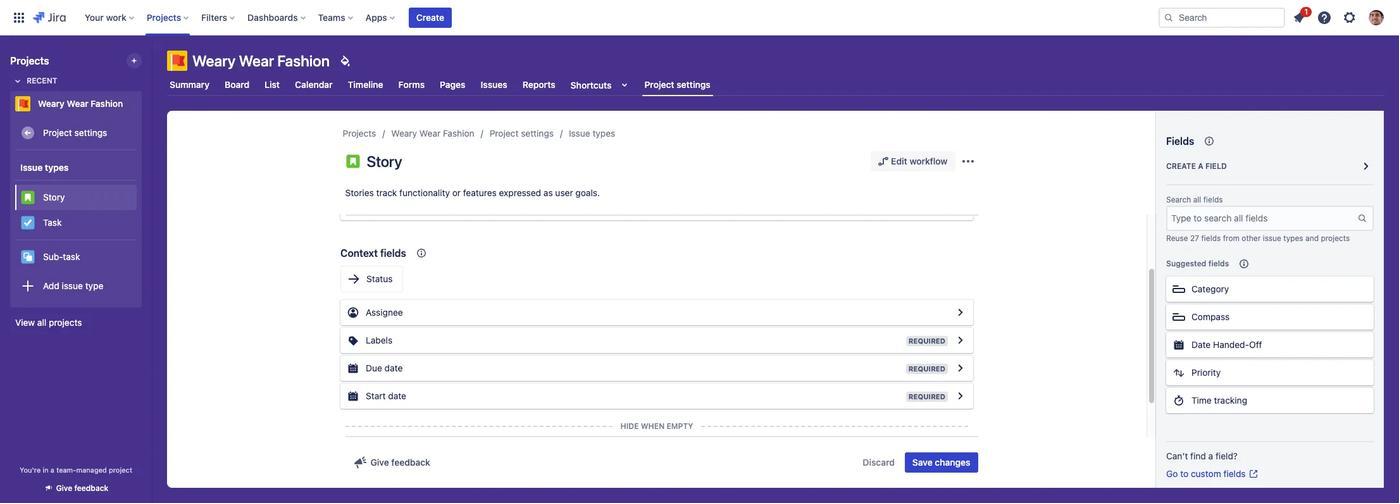Task type: vqa. For each thing, say whether or not it's contained in the screenshot.
the Step 1 of 2: Select destination project and issue type
no



Task type: locate. For each thing, give the bounding box(es) containing it.
projects link
[[343, 126, 376, 141]]

1 horizontal spatial create
[[1166, 161, 1196, 171]]

from
[[1223, 233, 1240, 243]]

fields
[[1166, 135, 1194, 147]]

0 vertical spatial issue types
[[569, 128, 615, 139]]

forms
[[398, 79, 425, 90]]

open field configuration image inside "assignee" button
[[953, 305, 968, 320]]

tab list
[[159, 73, 1392, 96]]

0 vertical spatial give feedback button
[[345, 452, 438, 473]]

0 vertical spatial open field configuration image
[[953, 200, 968, 215]]

open field configuration image inside description button
[[953, 200, 968, 215]]

issue types down shortcuts
[[569, 128, 615, 139]]

0 vertical spatial projects
[[147, 12, 181, 22]]

2 horizontal spatial project settings
[[645, 79, 711, 90]]

0 horizontal spatial projects
[[49, 317, 82, 328]]

1 horizontal spatial all
[[1193, 195, 1201, 204]]

issue types inside group
[[20, 162, 69, 172]]

project settings link down "reports" link
[[490, 126, 554, 141]]

0 horizontal spatial weary
[[38, 98, 65, 109]]

0 horizontal spatial a
[[51, 466, 54, 474]]

add to starred image
[[138, 96, 153, 111]]

group
[[15, 151, 137, 306], [15, 180, 137, 239]]

feedback
[[391, 457, 430, 468], [74, 483, 108, 493]]

2 horizontal spatial project
[[645, 79, 674, 90]]

due date
[[366, 363, 403, 373]]

2 group from the top
[[15, 180, 137, 239]]

date handed-off button
[[1166, 332, 1374, 358]]

0 horizontal spatial wear
[[67, 98, 88, 109]]

1 vertical spatial projects
[[49, 317, 82, 328]]

summary
[[170, 79, 209, 90]]

2 vertical spatial wear
[[420, 128, 441, 139]]

empty
[[667, 421, 693, 431]]

filters
[[201, 12, 227, 22]]

required
[[909, 337, 945, 345], [909, 365, 945, 373], [909, 392, 945, 401]]

0 vertical spatial weary
[[192, 52, 236, 70]]

compass
[[1192, 311, 1230, 322]]

3 required from the top
[[909, 392, 945, 401]]

1 horizontal spatial give
[[371, 457, 389, 468]]

date right due
[[385, 363, 403, 373]]

projects right work
[[147, 12, 181, 22]]

date right start
[[388, 390, 406, 401]]

1 group from the top
[[15, 151, 137, 306]]

0 horizontal spatial story
[[43, 191, 65, 202]]

1 horizontal spatial a
[[1198, 161, 1204, 171]]

types left and
[[1284, 233, 1303, 243]]

add issue type image
[[20, 278, 35, 294]]

search image
[[1164, 12, 1174, 22]]

2 vertical spatial projects
[[343, 128, 376, 139]]

types up story link
[[45, 162, 69, 172]]

context fields
[[340, 247, 406, 259]]

1 horizontal spatial projects
[[147, 12, 181, 22]]

labels
[[366, 335, 393, 346]]

project settings
[[645, 79, 711, 90], [43, 127, 107, 138], [490, 128, 554, 139]]

2 horizontal spatial fashion
[[443, 128, 474, 139]]

1 vertical spatial weary wear fashion
[[38, 98, 123, 109]]

0 vertical spatial feedback
[[391, 457, 430, 468]]

off
[[1249, 339, 1262, 350]]

weary wear fashion link down pages link
[[391, 126, 474, 141]]

2 vertical spatial open field configuration image
[[953, 361, 968, 376]]

create for create
[[416, 12, 444, 22]]

timeline link
[[345, 73, 386, 96]]

1 horizontal spatial fashion
[[277, 52, 330, 70]]

save changes
[[913, 457, 970, 468]]

projects right and
[[1321, 233, 1350, 243]]

discard button
[[855, 452, 902, 473]]

issue up story link
[[20, 162, 43, 172]]

find
[[1190, 451, 1206, 461]]

0 vertical spatial date
[[385, 363, 403, 373]]

0 vertical spatial weary wear fashion
[[192, 52, 330, 70]]

story inside story link
[[43, 191, 65, 202]]

your work button
[[81, 7, 139, 28]]

banner
[[0, 0, 1399, 35]]

project
[[645, 79, 674, 90], [43, 127, 72, 138], [490, 128, 519, 139]]

1 vertical spatial required
[[909, 365, 945, 373]]

give for give feedback button to the bottom
[[56, 483, 72, 493]]

date for start date
[[388, 390, 406, 401]]

weary wear fashion link down recent
[[10, 91, 137, 116]]

1 vertical spatial date
[[388, 390, 406, 401]]

fashion down pages link
[[443, 128, 474, 139]]

view
[[15, 317, 35, 328]]

filters button
[[198, 7, 240, 28]]

0 vertical spatial give feedback
[[371, 457, 430, 468]]

0 horizontal spatial give feedback
[[56, 483, 108, 493]]

fields left 'this link will be opened in a new tab' image
[[1224, 468, 1246, 479]]

group containing issue types
[[15, 151, 137, 306]]

open field configuration image
[[953, 200, 968, 215], [953, 333, 968, 348], [953, 361, 968, 376]]

0 horizontal spatial issue
[[62, 280, 83, 291]]

0 horizontal spatial give feedback button
[[36, 478, 116, 499]]

go to custom fields
[[1166, 468, 1246, 479]]

calendar link
[[292, 73, 335, 96]]

create down fields
[[1166, 161, 1196, 171]]

1 horizontal spatial issue types
[[569, 128, 615, 139]]

teams button
[[314, 7, 358, 28]]

0 vertical spatial give
[[371, 457, 389, 468]]

1 horizontal spatial projects
[[1321, 233, 1350, 243]]

project settings link down recent
[[15, 120, 137, 146]]

0 horizontal spatial issue
[[20, 162, 43, 172]]

types inside group
[[45, 162, 69, 172]]

create
[[416, 12, 444, 22], [1166, 161, 1196, 171]]

projects up recent
[[10, 55, 49, 66]]

1 horizontal spatial types
[[593, 128, 615, 139]]

projects for projects dropdown button
[[147, 12, 181, 22]]

1 vertical spatial issue
[[62, 280, 83, 291]]

1 horizontal spatial give feedback
[[371, 457, 430, 468]]

issue
[[1263, 233, 1281, 243], [62, 280, 83, 291]]

create inside button
[[416, 12, 444, 22]]

fashion left add to starred image
[[91, 98, 123, 109]]

your work
[[85, 12, 126, 22]]

weary right projects link
[[391, 128, 417, 139]]

dashboards
[[247, 12, 298, 22]]

appswitcher icon image
[[11, 10, 27, 25]]

1 vertical spatial story
[[43, 191, 65, 202]]

save
[[913, 457, 933, 468]]

1 vertical spatial create
[[1166, 161, 1196, 171]]

group containing story
[[15, 180, 137, 239]]

0 horizontal spatial issue types
[[20, 162, 69, 172]]

a left field
[[1198, 161, 1204, 171]]

0 vertical spatial fashion
[[277, 52, 330, 70]]

sub-task
[[43, 251, 80, 262]]

fields
[[1203, 195, 1223, 204], [1201, 233, 1221, 243], [380, 247, 406, 259], [1209, 259, 1229, 268], [1224, 468, 1246, 479]]

1 vertical spatial feedback
[[74, 483, 108, 493]]

1 horizontal spatial issue
[[569, 128, 590, 139]]

weary wear fashion link
[[10, 91, 137, 116], [391, 126, 474, 141]]

types down the shortcuts popup button
[[593, 128, 615, 139]]

1 vertical spatial all
[[37, 317, 46, 328]]

more information about the suggested fields image
[[1237, 256, 1252, 271]]

help image
[[1317, 10, 1332, 25]]

1 vertical spatial issue types
[[20, 162, 69, 172]]

Search field
[[1159, 7, 1285, 28]]

edit
[[891, 156, 907, 166]]

issue right add
[[62, 280, 83, 291]]

a
[[1198, 161, 1204, 171], [1209, 451, 1213, 461], [51, 466, 54, 474]]

story up track
[[367, 153, 402, 170]]

1 horizontal spatial weary wear fashion
[[192, 52, 330, 70]]

weary wear fashion down recent
[[38, 98, 123, 109]]

1 vertical spatial types
[[45, 162, 69, 172]]

can't find a field?
[[1166, 451, 1238, 461]]

2 horizontal spatial weary
[[391, 128, 417, 139]]

issue for the issue types link
[[569, 128, 590, 139]]

board
[[225, 79, 249, 90]]

0 vertical spatial wear
[[239, 52, 274, 70]]

0 vertical spatial issue
[[1263, 233, 1281, 243]]

project down issues link
[[490, 128, 519, 139]]

0 vertical spatial create
[[416, 12, 444, 22]]

0 horizontal spatial all
[[37, 317, 46, 328]]

0 horizontal spatial feedback
[[74, 483, 108, 493]]

start date
[[366, 390, 406, 401]]

suggested
[[1166, 259, 1207, 268]]

1 vertical spatial issue
[[20, 162, 43, 172]]

projects
[[147, 12, 181, 22], [10, 55, 49, 66], [343, 128, 376, 139]]

date
[[1192, 339, 1211, 350]]

1 horizontal spatial weary
[[192, 52, 236, 70]]

issue types up story link
[[20, 162, 69, 172]]

create right apps popup button
[[416, 12, 444, 22]]

2 vertical spatial fashion
[[443, 128, 474, 139]]

2 open field configuration image from the top
[[953, 389, 968, 404]]

types for the issue types link
[[593, 128, 615, 139]]

weary down recent
[[38, 98, 65, 109]]

1 vertical spatial give
[[56, 483, 72, 493]]

0 vertical spatial weary wear fashion link
[[10, 91, 137, 116]]

weary
[[192, 52, 236, 70], [38, 98, 65, 109], [391, 128, 417, 139]]

more information about the context fields image
[[414, 246, 429, 261]]

issue down shortcuts
[[569, 128, 590, 139]]

2 open field configuration image from the top
[[953, 333, 968, 348]]

add issue type button
[[15, 273, 137, 299]]

2 required from the top
[[909, 365, 945, 373]]

give for the topmost give feedback button
[[371, 457, 389, 468]]

all for view
[[37, 317, 46, 328]]

compass button
[[1166, 304, 1374, 330]]

2 vertical spatial weary
[[391, 128, 417, 139]]

0 horizontal spatial projects
[[10, 55, 49, 66]]

0 horizontal spatial project settings link
[[15, 120, 137, 146]]

all for search
[[1193, 195, 1201, 204]]

changes
[[935, 457, 970, 468]]

a right the find
[[1209, 451, 1213, 461]]

0 vertical spatial open field configuration image
[[953, 305, 968, 320]]

project settings link
[[15, 120, 137, 146], [490, 126, 554, 141]]

all right view
[[37, 317, 46, 328]]

story
[[367, 153, 402, 170], [43, 191, 65, 202]]

0 vertical spatial required
[[909, 337, 945, 345]]

0 horizontal spatial weary wear fashion link
[[10, 91, 137, 116]]

issue right other
[[1263, 233, 1281, 243]]

type
[[85, 280, 103, 291]]

2 horizontal spatial a
[[1209, 451, 1213, 461]]

project right the shortcuts popup button
[[645, 79, 674, 90]]

2 horizontal spatial projects
[[343, 128, 376, 139]]

assignee button
[[340, 300, 973, 325]]

weary wear fashion down pages link
[[391, 128, 474, 139]]

a for can't find a field?
[[1209, 451, 1213, 461]]

types
[[593, 128, 615, 139], [45, 162, 69, 172], [1284, 233, 1303, 243]]

summary link
[[167, 73, 212, 96]]

save changes button
[[905, 452, 978, 473]]

open field configuration image
[[953, 305, 968, 320], [953, 389, 968, 404]]

pages link
[[437, 73, 468, 96]]

all right search
[[1193, 195, 1201, 204]]

create button
[[409, 7, 452, 28]]

projects inside dropdown button
[[147, 12, 181, 22]]

in
[[43, 466, 49, 474]]

projects up issue type icon
[[343, 128, 376, 139]]

reuse
[[1166, 233, 1188, 243]]

Type to search all fields text field
[[1168, 207, 1357, 230]]

project down recent
[[43, 127, 72, 138]]

issue types
[[569, 128, 615, 139], [20, 162, 69, 172]]

can't
[[1166, 451, 1188, 461]]

field
[[1206, 161, 1227, 171]]

1 required from the top
[[909, 337, 945, 345]]

work
[[106, 12, 126, 22]]

3 open field configuration image from the top
[[953, 361, 968, 376]]

1 horizontal spatial weary wear fashion link
[[391, 126, 474, 141]]

fashion up calendar
[[277, 52, 330, 70]]

sidebar navigation image
[[138, 51, 166, 76]]

1 vertical spatial open field configuration image
[[953, 333, 968, 348]]

issue inside group
[[20, 162, 43, 172]]

projects down add issue type
[[49, 317, 82, 328]]

weary up board
[[192, 52, 236, 70]]

0 vertical spatial issue
[[569, 128, 590, 139]]

story up task
[[43, 191, 65, 202]]

2 vertical spatial a
[[51, 466, 54, 474]]

0 horizontal spatial give
[[56, 483, 72, 493]]

1 vertical spatial a
[[1209, 451, 1213, 461]]

0 vertical spatial types
[[593, 128, 615, 139]]

jira image
[[33, 10, 66, 25], [33, 10, 66, 25]]

0 horizontal spatial create
[[416, 12, 444, 22]]

a right in
[[51, 466, 54, 474]]

0 vertical spatial a
[[1198, 161, 1204, 171]]

0 vertical spatial story
[[367, 153, 402, 170]]

weary wear fashion up list
[[192, 52, 330, 70]]

0 vertical spatial projects
[[1321, 233, 1350, 243]]

1 vertical spatial open field configuration image
[[953, 389, 968, 404]]

2 vertical spatial types
[[1284, 233, 1303, 243]]

1 open field configuration image from the top
[[953, 200, 968, 215]]

1 open field configuration image from the top
[[953, 305, 968, 320]]

create project image
[[129, 56, 139, 66]]



Task type: describe. For each thing, give the bounding box(es) containing it.
1 horizontal spatial project settings
[[490, 128, 554, 139]]

types for group containing issue types
[[45, 162, 69, 172]]

issue inside button
[[62, 280, 83, 291]]

1 horizontal spatial settings
[[521, 128, 554, 139]]

open field configuration image for labels
[[953, 333, 968, 348]]

issue types for the issue types link
[[569, 128, 615, 139]]

time tracking button
[[1166, 388, 1374, 413]]

fields right 27
[[1201, 233, 1221, 243]]

project
[[109, 466, 132, 474]]

forms link
[[396, 73, 427, 96]]

description button
[[340, 195, 973, 220]]

other
[[1242, 233, 1261, 243]]

add issue type
[[43, 280, 103, 291]]

suggested fields
[[1166, 259, 1229, 268]]

track
[[376, 187, 397, 198]]

issue types link
[[569, 126, 615, 141]]

create for create a field
[[1166, 161, 1196, 171]]

shortcuts
[[571, 79, 612, 90]]

expressed
[[499, 187, 541, 198]]

stories track functionality or features expressed as user goals.
[[345, 187, 600, 198]]

calendar
[[295, 79, 333, 90]]

1 horizontal spatial feedback
[[391, 457, 430, 468]]

issues link
[[478, 73, 510, 96]]

team-
[[56, 466, 76, 474]]

1 vertical spatial give feedback button
[[36, 478, 116, 499]]

view all projects
[[15, 317, 82, 328]]

and
[[1306, 233, 1319, 243]]

fields left more information about the context fields icon
[[380, 247, 406, 259]]

go to custom fields link
[[1166, 468, 1258, 480]]

time
[[1192, 395, 1212, 406]]

fields left the more information about the suggested fields "image"
[[1209, 259, 1229, 268]]

hide when empty
[[620, 421, 693, 431]]

field?
[[1216, 451, 1238, 461]]

2 vertical spatial weary wear fashion
[[391, 128, 474, 139]]

category button
[[1166, 277, 1374, 302]]

open field configuration image for due date
[[953, 361, 968, 376]]

go
[[1166, 468, 1178, 479]]

project inside tab list
[[645, 79, 674, 90]]

discard
[[863, 457, 895, 468]]

0 horizontal spatial fashion
[[91, 98, 123, 109]]

date for due date
[[385, 363, 403, 373]]

issue types for group containing issue types
[[20, 162, 69, 172]]

0 horizontal spatial project settings
[[43, 127, 107, 138]]

user
[[555, 187, 573, 198]]

2 horizontal spatial types
[[1284, 233, 1303, 243]]

primary element
[[8, 0, 1159, 35]]

you're in a team-managed project
[[20, 466, 132, 474]]

functionality
[[399, 187, 450, 198]]

to
[[1180, 468, 1189, 479]]

1 vertical spatial weary wear fashion link
[[391, 126, 474, 141]]

shortcuts button
[[568, 73, 634, 96]]

context
[[340, 247, 378, 259]]

1 vertical spatial wear
[[67, 98, 88, 109]]

assignee
[[366, 307, 403, 318]]

list link
[[262, 73, 282, 96]]

as
[[544, 187, 553, 198]]

edit workflow
[[891, 156, 948, 166]]

custom
[[1191, 468, 1221, 479]]

sub-
[[43, 251, 63, 262]]

features
[[463, 187, 497, 198]]

your
[[85, 12, 104, 22]]

settings image
[[1342, 10, 1357, 25]]

required for due
[[909, 365, 945, 373]]

1 vertical spatial weary
[[38, 98, 65, 109]]

sub-task link
[[15, 244, 137, 270]]

1 horizontal spatial wear
[[239, 52, 274, 70]]

1 horizontal spatial project settings link
[[490, 126, 554, 141]]

create a field
[[1166, 161, 1227, 171]]

1 horizontal spatial project
[[490, 128, 519, 139]]

2 horizontal spatial wear
[[420, 128, 441, 139]]

issue type icon image
[[345, 154, 360, 169]]

0 horizontal spatial settings
[[74, 127, 107, 138]]

fields inside "link"
[[1224, 468, 1246, 479]]

board link
[[222, 73, 252, 96]]

category
[[1192, 283, 1229, 294]]

this link will be opened in a new tab image
[[1248, 469, 1258, 479]]

apps
[[366, 12, 387, 22]]

view all projects link
[[10, 311, 142, 334]]

projects for projects link
[[343, 128, 376, 139]]

dashboards button
[[244, 7, 311, 28]]

start
[[366, 390, 386, 401]]

pages
[[440, 79, 466, 90]]

banner containing your work
[[0, 0, 1399, 35]]

set background color image
[[337, 53, 353, 68]]

or
[[452, 187, 461, 198]]

1
[[1305, 7, 1308, 16]]

goals.
[[576, 187, 600, 198]]

issue for group containing issue types
[[20, 162, 43, 172]]

search all fields
[[1166, 195, 1223, 204]]

story link
[[15, 185, 137, 210]]

when
[[641, 421, 665, 431]]

notifications image
[[1292, 10, 1307, 25]]

apps button
[[362, 7, 400, 28]]

1 vertical spatial give feedback
[[56, 483, 108, 493]]

a for you're in a team-managed project
[[51, 466, 54, 474]]

issues
[[481, 79, 507, 90]]

0 horizontal spatial project
[[43, 127, 72, 138]]

status
[[366, 273, 393, 284]]

2 horizontal spatial settings
[[677, 79, 711, 90]]

1 vertical spatial projects
[[10, 55, 49, 66]]

1 horizontal spatial story
[[367, 153, 402, 170]]

required for start
[[909, 392, 945, 401]]

you're
[[20, 466, 41, 474]]

reports
[[523, 79, 555, 90]]

priority
[[1192, 367, 1221, 378]]

tracking
[[1214, 395, 1247, 406]]

more options image
[[960, 154, 976, 169]]

your profile and settings image
[[1369, 10, 1384, 25]]

managed
[[76, 466, 107, 474]]

reports link
[[520, 73, 558, 96]]

timeline
[[348, 79, 383, 90]]

priority button
[[1166, 360, 1374, 385]]

tab list containing project settings
[[159, 73, 1392, 96]]

list
[[265, 79, 280, 90]]

add
[[43, 280, 59, 291]]

teams
[[318, 12, 345, 22]]

handed-
[[1213, 339, 1249, 350]]

collapse recent projects image
[[10, 73, 25, 89]]

more information about the fields image
[[1202, 134, 1217, 149]]

fields down field
[[1203, 195, 1223, 204]]

due
[[366, 363, 382, 373]]

0 horizontal spatial weary wear fashion
[[38, 98, 123, 109]]

workflow
[[910, 156, 948, 166]]

task
[[43, 217, 62, 228]]

task
[[63, 251, 80, 262]]



